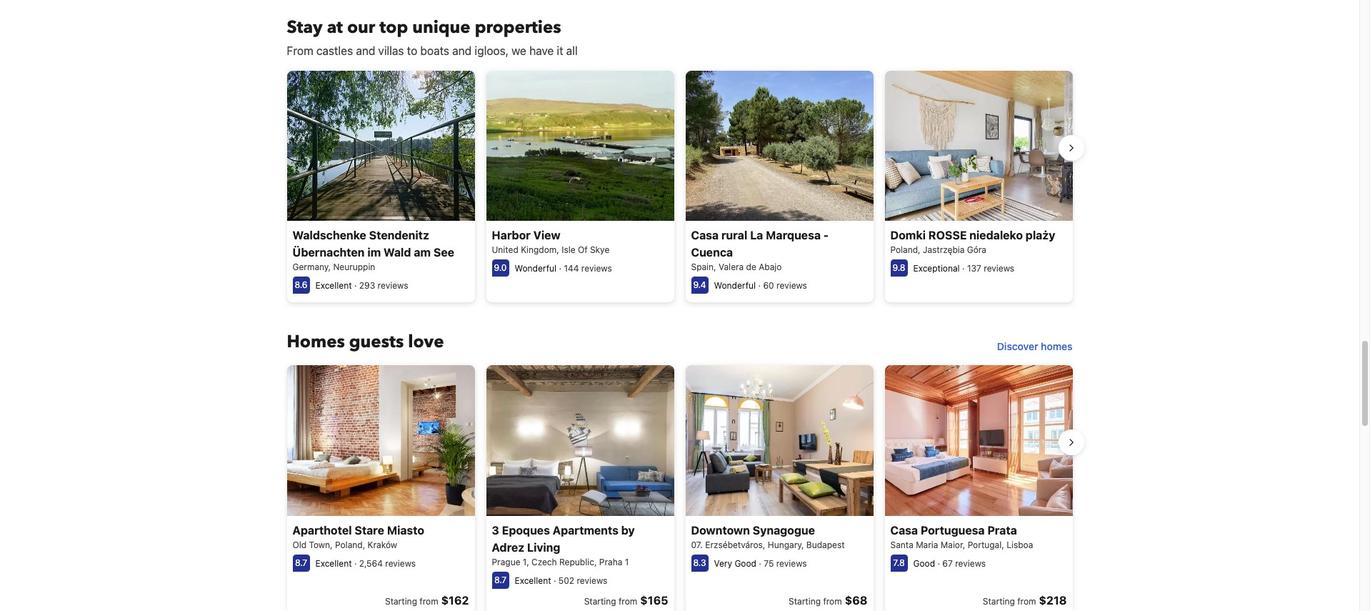 Task type: locate. For each thing, give the bounding box(es) containing it.
excellent down 1,
[[515, 575, 551, 586]]

very good element
[[714, 558, 757, 569]]

praha
[[600, 557, 623, 567]]

0 horizontal spatial casa
[[692, 229, 719, 242]]

from left $162
[[420, 596, 439, 607]]

and down our
[[356, 44, 375, 57]]

poland, down domki
[[891, 245, 921, 255]]

starting from $165
[[584, 594, 669, 607]]

excellent
[[316, 280, 352, 291], [316, 558, 352, 569], [515, 575, 551, 586]]

· left 144
[[559, 263, 562, 274]]

region
[[276, 65, 1085, 308], [276, 360, 1085, 611]]

wonderful element for la
[[714, 280, 756, 291]]

reviews right 60 at right
[[777, 280, 808, 291]]

starting inside 'starting from $218'
[[983, 596, 1015, 607]]

1 horizontal spatial wonderful
[[714, 280, 756, 291]]

de
[[747, 262, 757, 273]]

starting left $68
[[789, 596, 821, 607]]

santa
[[891, 539, 914, 550]]

discover
[[998, 340, 1039, 353]]

starting for $162
[[385, 596, 417, 607]]

poland, up excellent · 2,564 reviews
[[335, 539, 365, 550]]

properties
[[475, 16, 562, 39]]

2 good from the left
[[914, 558, 936, 569]]

at
[[327, 16, 343, 39]]

casa up santa on the right bottom of page
[[891, 524, 918, 537]]

· for by
[[554, 575, 556, 586]]

excellent element down 1,
[[515, 575, 551, 586]]

wonderful element down valera
[[714, 280, 756, 291]]

good element
[[914, 558, 936, 569]]

starting inside starting from $68
[[789, 596, 821, 607]]

· for santa
[[938, 558, 941, 569]]

prata
[[988, 524, 1018, 537]]

4 starting from the left
[[983, 596, 1015, 607]]

góra
[[968, 245, 987, 255]]

1 from from the left
[[420, 596, 439, 607]]

waldschenke stendenitz übernachten im wald am see germany, neuruppin
[[293, 229, 455, 273]]

stare
[[355, 524, 385, 537]]

good
[[735, 558, 757, 569], [914, 558, 936, 569]]

8.7 element down old
[[293, 554, 310, 572]]

67
[[943, 558, 953, 569]]

from
[[420, 596, 439, 607], [619, 596, 638, 607], [824, 596, 842, 607], [1018, 596, 1037, 607]]

excellent down neuruppin
[[316, 280, 352, 291]]

9.0 element
[[492, 260, 509, 277]]

reviews for waldschenke stendenitz übernachten im wald am see
[[378, 280, 408, 291]]

8.7 down the prague at the left
[[495, 574, 507, 585]]

hungary,
[[768, 539, 804, 550]]

8.7
[[295, 557, 307, 568], [495, 574, 507, 585]]

starting down praha
[[584, 596, 617, 607]]

· left 2,564 on the left bottom
[[354, 558, 357, 569]]

from inside 'starting from $218'
[[1018, 596, 1037, 607]]

aparthotel stare miasto old town, poland, kraków
[[293, 524, 425, 550]]

1 vertical spatial poland,
[[335, 539, 365, 550]]

0 vertical spatial poland,
[[891, 245, 921, 255]]

8.7 down old
[[295, 557, 307, 568]]

wonderful element down kingdom,
[[515, 263, 557, 274]]

excellent element down town,
[[316, 558, 352, 569]]

casa portuguesa prata santa maria maior, portugal, lisboa
[[891, 524, 1034, 550]]

starting
[[385, 596, 417, 607], [584, 596, 617, 607], [789, 596, 821, 607], [983, 596, 1015, 607]]

0 horizontal spatial wonderful
[[515, 263, 557, 274]]

0 vertical spatial wonderful
[[515, 263, 557, 274]]

0 horizontal spatial 8.7 element
[[293, 554, 310, 572]]

casa up the cuenca
[[692, 229, 719, 242]]

293
[[359, 280, 375, 291]]

reviews for harbor view
[[582, 263, 612, 274]]

very
[[714, 558, 733, 569]]

3 epoques apartments by adrez living prague 1, czech republic, praha 1
[[492, 524, 635, 567]]

from inside starting from $165
[[619, 596, 638, 607]]

1 vertical spatial region
[[276, 360, 1085, 611]]

reviews right 137 at top
[[984, 263, 1015, 274]]

excellent down town,
[[316, 558, 352, 569]]

2 from from the left
[[619, 596, 638, 607]]

reviews right 293
[[378, 280, 408, 291]]

75
[[764, 558, 774, 569]]

1 vertical spatial wonderful element
[[714, 280, 756, 291]]

1 horizontal spatial and
[[453, 44, 472, 57]]

starting inside starting from $162
[[385, 596, 417, 607]]

niedaleko
[[970, 229, 1023, 242]]

good down erzsébetváros,
[[735, 558, 757, 569]]

wonderful down kingdom,
[[515, 263, 557, 274]]

have
[[530, 44, 554, 57]]

· for old
[[354, 558, 357, 569]]

starting from $68
[[789, 594, 868, 607]]

reviews for domki rosse niedaleko plaży
[[984, 263, 1015, 274]]

8.7 element for town,
[[293, 554, 310, 572]]

1 vertical spatial 8.7
[[495, 574, 507, 585]]

maior,
[[941, 539, 966, 550]]

0 vertical spatial excellent element
[[316, 280, 352, 291]]

0 horizontal spatial 8.7
[[295, 557, 307, 568]]

all
[[567, 44, 578, 57]]

1 vertical spatial casa
[[891, 524, 918, 537]]

poland, inside "domki rosse niedaleko plaży poland, jastrzębia góra"
[[891, 245, 921, 255]]

wonderful for united
[[515, 263, 557, 274]]

wonderful
[[515, 263, 557, 274], [714, 280, 756, 291]]

0 horizontal spatial poland,
[[335, 539, 365, 550]]

1 horizontal spatial wonderful element
[[714, 280, 756, 291]]

view
[[534, 229, 561, 242]]

1,
[[523, 557, 529, 567]]

7.8 element
[[891, 554, 908, 572]]

exceptional · 137 reviews
[[914, 263, 1015, 274]]

137
[[968, 263, 982, 274]]

starting down excellent · 2,564 reviews
[[385, 596, 417, 607]]

0 vertical spatial wonderful element
[[515, 263, 557, 274]]

excellent element down neuruppin
[[316, 280, 352, 291]]

region containing aparthotel stare miasto
[[276, 360, 1085, 611]]

8.7 element
[[293, 554, 310, 572], [492, 572, 509, 589]]

casa rural la marquesa - cuenca spain, valera de abajo
[[692, 229, 829, 273]]

502
[[559, 575, 575, 586]]

· left 137 at top
[[963, 263, 965, 274]]

wonderful down valera
[[714, 280, 756, 291]]

and right boats
[[453, 44, 472, 57]]

1 horizontal spatial 8.7
[[495, 574, 507, 585]]

kraków
[[368, 539, 397, 550]]

starting left $218
[[983, 596, 1015, 607]]

starting inside starting from $165
[[584, 596, 617, 607]]

4 from from the left
[[1018, 596, 1037, 607]]

reviews for aparthotel stare miasto
[[385, 558, 416, 569]]

1 horizontal spatial 8.7 element
[[492, 572, 509, 589]]

60
[[764, 280, 775, 291]]

1 vertical spatial excellent element
[[316, 558, 352, 569]]

reviews right 67
[[956, 558, 986, 569]]

casa
[[692, 229, 719, 242], [891, 524, 918, 537]]

· left 67
[[938, 558, 941, 569]]

2 region from the top
[[276, 360, 1085, 611]]

wonderful element
[[515, 263, 557, 274], [714, 280, 756, 291]]

1 starting from the left
[[385, 596, 417, 607]]

0 horizontal spatial wonderful element
[[515, 263, 557, 274]]

discover homes link
[[992, 334, 1079, 360]]

2 vertical spatial excellent element
[[515, 575, 551, 586]]

am
[[414, 246, 431, 259]]

1 vertical spatial wonderful
[[714, 280, 756, 291]]

excellent for town,
[[316, 558, 352, 569]]

poland,
[[891, 245, 921, 255], [335, 539, 365, 550]]

from left $68
[[824, 596, 842, 607]]

· left 60 at right
[[759, 280, 761, 291]]

starting for $218
[[983, 596, 1015, 607]]

guests
[[349, 330, 404, 354]]

0 horizontal spatial good
[[735, 558, 757, 569]]

1 horizontal spatial casa
[[891, 524, 918, 537]]

2 vertical spatial excellent
[[515, 575, 551, 586]]

2 starting from the left
[[584, 596, 617, 607]]

our
[[347, 16, 375, 39]]

-
[[824, 229, 829, 242]]

spain,
[[692, 262, 717, 273]]

portuguesa
[[921, 524, 985, 537]]

stay at our top unique properties from castles and villas to boats and igloos, we have it all
[[287, 16, 578, 57]]

region containing waldschenke stendenitz übernachten im wald am see
[[276, 65, 1085, 308]]

reviews down republic,
[[577, 575, 608, 586]]

0 vertical spatial excellent
[[316, 280, 352, 291]]

8.7 for adrez
[[495, 574, 507, 585]]

· left 293
[[354, 280, 357, 291]]

0 vertical spatial casa
[[692, 229, 719, 242]]

0 vertical spatial region
[[276, 65, 1085, 308]]

0 vertical spatial 8.7
[[295, 557, 307, 568]]

0 horizontal spatial and
[[356, 44, 375, 57]]

isle
[[562, 245, 576, 255]]

3 from from the left
[[824, 596, 842, 607]]

apartments
[[553, 524, 619, 537]]

castles
[[317, 44, 353, 57]]

9.0
[[494, 263, 507, 273]]

3 starting from the left
[[789, 596, 821, 607]]

2 and from the left
[[453, 44, 472, 57]]

from inside starting from $162
[[420, 596, 439, 607]]

casa inside the casa portuguesa prata santa maria maior, portugal, lisboa
[[891, 524, 918, 537]]

$218
[[1040, 594, 1067, 607]]

excellent · 2,564 reviews
[[316, 558, 416, 569]]

1 region from the top
[[276, 65, 1085, 308]]

from inside starting from $68
[[824, 596, 842, 607]]

discover homes
[[998, 340, 1073, 353]]

starting from $162
[[385, 594, 469, 607]]

reviews for 3 epoques apartments by adrez living
[[577, 575, 608, 586]]

from left $218
[[1018, 596, 1037, 607]]

from for $162
[[420, 596, 439, 607]]

stendenitz
[[369, 229, 429, 242]]

downtown synagogue 07. erzsébetváros, hungary, budapest
[[692, 524, 845, 550]]

homes guests love
[[287, 330, 444, 354]]

from for $218
[[1018, 596, 1037, 607]]

excellent element
[[316, 280, 352, 291], [316, 558, 352, 569], [515, 575, 551, 586]]

old
[[293, 539, 307, 550]]

8.6
[[295, 280, 308, 290]]

8.7 element down the prague at the left
[[492, 572, 509, 589]]

reviews down skye
[[582, 263, 612, 274]]

homes
[[1041, 340, 1073, 353]]

8.7 for town,
[[295, 557, 307, 568]]

1 vertical spatial excellent
[[316, 558, 352, 569]]

jastrzębia
[[923, 245, 965, 255]]

1 horizontal spatial good
[[914, 558, 936, 569]]

reviews down kraków
[[385, 558, 416, 569]]

casa for casa rural la marquesa - cuenca
[[692, 229, 719, 242]]

excellent element for town,
[[316, 558, 352, 569]]

see
[[434, 246, 455, 259]]

from left $165
[[619, 596, 638, 607]]

· left 502
[[554, 575, 556, 586]]

by
[[622, 524, 635, 537]]

casa inside casa rural la marquesa - cuenca spain, valera de abajo
[[692, 229, 719, 242]]

exceptional
[[914, 263, 960, 274]]

1 horizontal spatial poland,
[[891, 245, 921, 255]]

good down maria
[[914, 558, 936, 569]]



Task type: vqa. For each thing, say whether or not it's contained in the screenshot.
The Wonderful element associated with La
yes



Task type: describe. For each thing, give the bounding box(es) containing it.
· for im
[[354, 280, 357, 291]]

wald
[[384, 246, 411, 259]]

domki rosse niedaleko plaży poland, jastrzębia góra
[[891, 229, 1056, 255]]

· for kingdom,
[[559, 263, 562, 274]]

boats
[[421, 44, 450, 57]]

from for $68
[[824, 596, 842, 607]]

9.8
[[893, 263, 906, 273]]

maria
[[916, 539, 939, 550]]

1 and from the left
[[356, 44, 375, 57]]

villas
[[378, 44, 404, 57]]

excellent element for adrez
[[515, 575, 551, 586]]

starting from $218
[[983, 594, 1067, 607]]

8.7 element for adrez
[[492, 572, 509, 589]]

1 good from the left
[[735, 558, 757, 569]]

aparthotel
[[293, 524, 352, 537]]

domki
[[891, 229, 926, 242]]

8.3
[[694, 557, 707, 568]]

reviews for casa rural la marquesa - cuenca
[[777, 280, 808, 291]]

casa for casa portuguesa prata
[[891, 524, 918, 537]]

9.4
[[694, 280, 707, 290]]

igloos,
[[475, 44, 509, 57]]

prague
[[492, 557, 521, 567]]

adrez
[[492, 541, 525, 554]]

germany,
[[293, 262, 331, 273]]

excellent for wald
[[316, 280, 352, 291]]

top
[[380, 16, 408, 39]]

7.8
[[894, 557, 905, 568]]

to
[[407, 44, 418, 57]]

2,564
[[359, 558, 383, 569]]

reviews down the hungary,
[[777, 558, 807, 569]]

miasto
[[387, 524, 425, 537]]

$162
[[441, 594, 469, 607]]

cuenca
[[692, 246, 733, 259]]

town,
[[309, 539, 333, 550]]

neuruppin
[[333, 262, 376, 273]]

synagogue
[[753, 524, 815, 537]]

im
[[368, 246, 381, 259]]

07.
[[692, 539, 703, 550]]

· for marquesa
[[759, 280, 761, 291]]

$68
[[845, 594, 868, 607]]

excellent element for wald
[[316, 280, 352, 291]]

rosse
[[929, 229, 967, 242]]

wonderful · 144 reviews
[[515, 263, 612, 274]]

8.3 element
[[692, 554, 709, 572]]

skye
[[590, 245, 610, 255]]

unique
[[413, 16, 471, 39]]

wonderful element for united
[[515, 263, 557, 274]]

of
[[578, 245, 588, 255]]

la
[[751, 229, 764, 242]]

· for plaży
[[963, 263, 965, 274]]

starting for $165
[[584, 596, 617, 607]]

abajo
[[759, 262, 782, 273]]

we
[[512, 44, 527, 57]]

downtown
[[692, 524, 750, 537]]

rural
[[722, 229, 748, 242]]

excellent · 293 reviews
[[316, 280, 408, 291]]

übernachten
[[293, 246, 365, 259]]

valera
[[719, 262, 744, 273]]

wonderful for la
[[714, 280, 756, 291]]

9.8 element
[[891, 260, 908, 277]]

plaży
[[1026, 229, 1056, 242]]

wonderful · 60 reviews
[[714, 280, 808, 291]]

erzsébetváros,
[[706, 539, 766, 550]]

· left 75
[[759, 558, 762, 569]]

excellent for adrez
[[515, 575, 551, 586]]

lisboa
[[1007, 539, 1034, 550]]

9.4 element
[[692, 277, 709, 294]]

harbor view united kingdom, isle of skye
[[492, 229, 610, 255]]

republic,
[[560, 557, 597, 567]]

3
[[492, 524, 500, 537]]

united
[[492, 245, 519, 255]]

region for homes guests love
[[276, 360, 1085, 611]]

kingdom,
[[521, 245, 560, 255]]

waldschenke
[[293, 229, 367, 242]]

starting for $68
[[789, 596, 821, 607]]

budapest
[[807, 539, 845, 550]]

1
[[625, 557, 629, 567]]

marquesa
[[766, 229, 821, 242]]

144
[[564, 263, 579, 274]]

excellent · 502 reviews
[[515, 575, 608, 586]]

harbor
[[492, 229, 531, 242]]

8.6 element
[[293, 277, 310, 294]]

stay
[[287, 16, 323, 39]]

region for stay at our top unique properties
[[276, 65, 1085, 308]]

epoques
[[502, 524, 550, 537]]

it
[[557, 44, 564, 57]]

reviews for casa portuguesa prata
[[956, 558, 986, 569]]

exceptional element
[[914, 263, 960, 274]]

poland, inside aparthotel stare miasto old town, poland, kraków
[[335, 539, 365, 550]]

love
[[408, 330, 444, 354]]

from for $165
[[619, 596, 638, 607]]

$165
[[641, 594, 669, 607]]

homes
[[287, 330, 345, 354]]

czech
[[532, 557, 557, 567]]

portugal,
[[968, 539, 1005, 550]]



